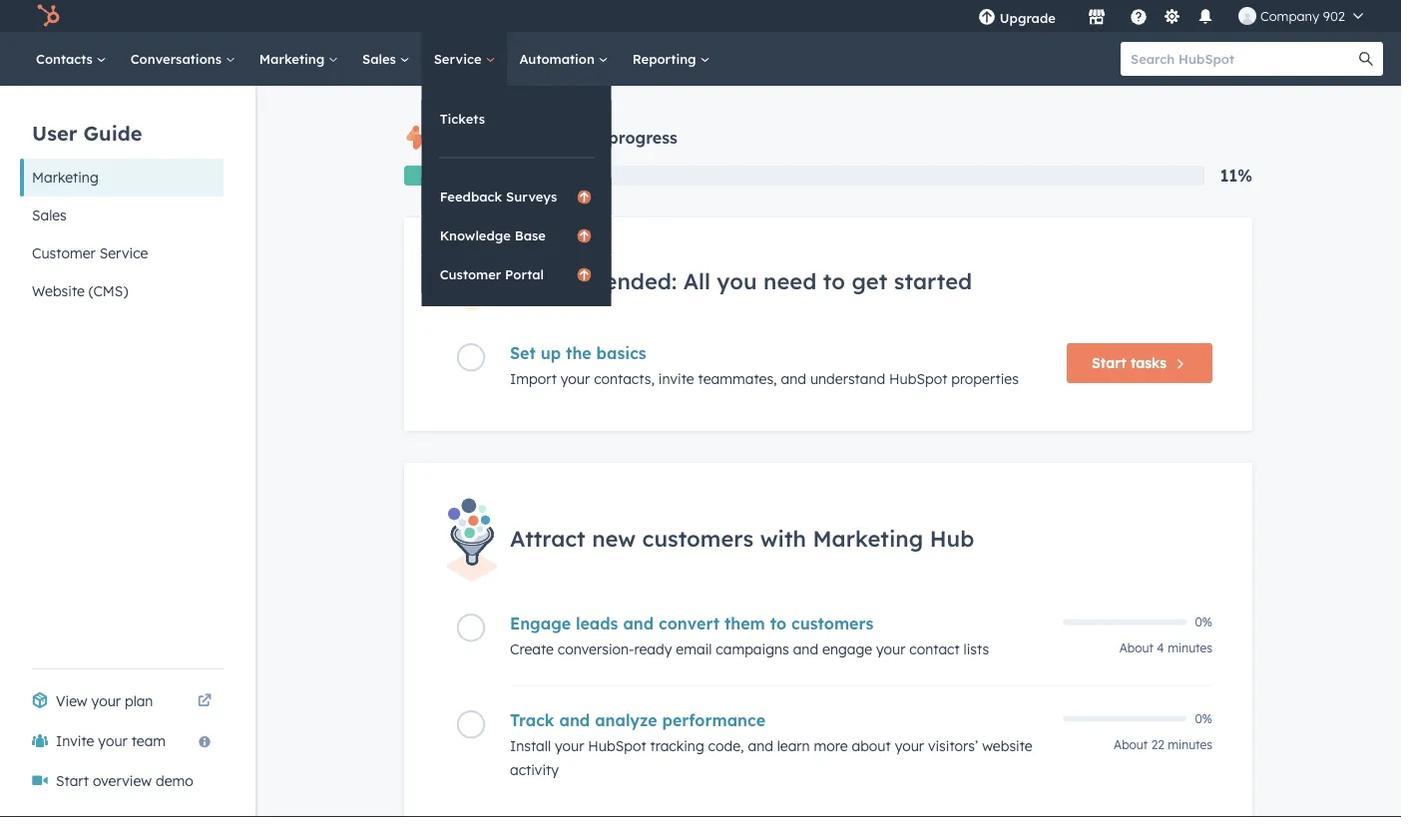 Task type: locate. For each thing, give the bounding box(es) containing it.
minutes right the "4"
[[1168, 640, 1212, 655]]

0 horizontal spatial hubspot
[[588, 737, 646, 754]]

marketing left hub
[[813, 524, 923, 552]]

902
[[1323, 7, 1345, 24]]

1 horizontal spatial customer
[[440, 266, 501, 282]]

code,
[[708, 737, 744, 754]]

start for start tasks
[[1092, 354, 1126, 372]]

service menu
[[422, 86, 611, 306]]

understand
[[810, 370, 885, 388]]

your
[[436, 128, 473, 148]]

your
[[561, 370, 590, 388], [876, 640, 906, 658], [91, 693, 121, 710], [98, 732, 127, 750], [555, 737, 584, 754], [895, 737, 924, 754]]

to left the get
[[823, 267, 845, 294]]

and inside set up the basics import your contacts, invite teammates, and understand hubspot properties
[[781, 370, 806, 388]]

service link
[[422, 32, 507, 86]]

automation
[[519, 50, 598, 67]]

to
[[823, 267, 845, 294], [770, 613, 786, 633]]

menu containing company 902
[[964, 0, 1377, 32]]

ready
[[634, 640, 672, 658]]

customer up website
[[32, 244, 96, 262]]

conversations link
[[118, 32, 247, 86]]

1 minutes from the top
[[1168, 640, 1212, 655]]

your marketing tools progress progress bar
[[404, 166, 492, 186]]

1 horizontal spatial customers
[[791, 613, 873, 633]]

1 vertical spatial customer
[[440, 266, 501, 282]]

about left 22
[[1114, 737, 1148, 752]]

0 vertical spatial 0%
[[1195, 615, 1212, 630]]

start tasks
[[1092, 354, 1167, 372]]

upgrade image
[[978, 9, 996, 27]]

view your plan link
[[20, 682, 224, 721]]

11%
[[1220, 166, 1252, 186]]

0% up about 4 minutes
[[1195, 615, 1212, 630]]

sales up customer service
[[32, 207, 67, 224]]

1 horizontal spatial sales
[[362, 50, 400, 67]]

your right engage
[[876, 640, 906, 658]]

start left the tasks
[[1092, 354, 1126, 372]]

minutes right 22
[[1168, 737, 1212, 752]]

start inside button
[[1092, 354, 1126, 372]]

your inside button
[[98, 732, 127, 750]]

marketing inside "marketing" button
[[32, 169, 98, 186]]

1 0% from the top
[[1195, 615, 1212, 630]]

1 vertical spatial 0%
[[1195, 711, 1212, 726]]

1 vertical spatial hubspot
[[588, 737, 646, 754]]

customers up engage
[[791, 613, 873, 633]]

new
[[592, 524, 636, 552]]

customer for customer service
[[32, 244, 96, 262]]

about left the "4"
[[1119, 640, 1154, 655]]

0 vertical spatial customer
[[32, 244, 96, 262]]

automation link
[[507, 32, 620, 86]]

1 vertical spatial start
[[56, 772, 89, 790]]

teammates,
[[698, 370, 777, 388]]

user guide
[[32, 120, 142, 145]]

start overview demo link
[[20, 761, 224, 801]]

1 vertical spatial minutes
[[1168, 737, 1212, 752]]

1 horizontal spatial start
[[1092, 354, 1126, 372]]

user
[[32, 120, 77, 145]]

demo
[[156, 772, 193, 790]]

more
[[814, 737, 848, 754]]

company 902 button
[[1226, 0, 1375, 32]]

feedback surveys
[[440, 188, 557, 205]]

minutes for track and analyze performance
[[1168, 737, 1212, 752]]

knowledge base link
[[422, 217, 611, 254]]

base
[[515, 227, 546, 243]]

customer service button
[[20, 235, 224, 272]]

2 minutes from the top
[[1168, 737, 1212, 752]]

plan
[[125, 693, 153, 710]]

about for engage leads and convert them to customers
[[1119, 640, 1154, 655]]

knowledge
[[440, 227, 511, 243]]

install
[[510, 737, 551, 754]]

about for track and analyze performance
[[1114, 737, 1148, 752]]

1 horizontal spatial hubspot
[[889, 370, 947, 388]]

0 horizontal spatial to
[[770, 613, 786, 633]]

customer inside the service menu
[[440, 266, 501, 282]]

tickets link
[[422, 100, 611, 138]]

hubspot left properties
[[889, 370, 947, 388]]

0 vertical spatial to
[[823, 267, 845, 294]]

service
[[434, 50, 485, 67], [99, 244, 148, 262]]

up
[[541, 344, 561, 363]]

hubspot down analyze
[[588, 737, 646, 754]]

and down 'track and analyze performance' button
[[748, 737, 773, 754]]

0 vertical spatial customers
[[642, 524, 754, 552]]

0 horizontal spatial customer
[[32, 244, 96, 262]]

customers inside 'engage leads and convert them to customers create conversion-ready email campaigns and engage your contact lists'
[[791, 613, 873, 633]]

with
[[760, 524, 806, 552]]

recommended:
[[510, 267, 677, 294]]

service down sales button
[[99, 244, 148, 262]]

and down "set up the basics" button
[[781, 370, 806, 388]]

and right track
[[559, 710, 590, 730]]

about
[[852, 737, 891, 754]]

menu
[[964, 0, 1377, 32]]

lists
[[964, 640, 989, 658]]

marketing down user
[[32, 169, 98, 186]]

start
[[1092, 354, 1126, 372], [56, 772, 89, 790]]

sales inside button
[[32, 207, 67, 224]]

and
[[781, 370, 806, 388], [623, 613, 654, 633], [793, 640, 818, 658], [559, 710, 590, 730], [748, 737, 773, 754]]

0 vertical spatial service
[[434, 50, 485, 67]]

2 0% from the top
[[1195, 711, 1212, 726]]

0 vertical spatial minutes
[[1168, 640, 1212, 655]]

conversations
[[130, 50, 225, 67]]

engage leads and convert them to customers create conversion-ready email campaigns and engage your contact lists
[[510, 613, 989, 658]]

contacts,
[[594, 370, 655, 388]]

customer service
[[32, 244, 148, 262]]

0 horizontal spatial customers
[[642, 524, 754, 552]]

1 vertical spatial customers
[[791, 613, 873, 633]]

customer down "knowledge"
[[440, 266, 501, 282]]

link opens in a new window image
[[198, 690, 212, 713]]

0 horizontal spatial service
[[99, 244, 148, 262]]

start down invite
[[56, 772, 89, 790]]

0 vertical spatial start
[[1092, 354, 1126, 372]]

upgrade
[[1000, 9, 1056, 26]]

1 vertical spatial service
[[99, 244, 148, 262]]

properties
[[951, 370, 1019, 388]]

need
[[763, 267, 817, 294]]

customer inside button
[[32, 244, 96, 262]]

0% up about 22 minutes
[[1195, 711, 1212, 726]]

recommended: all you need to get started
[[510, 267, 972, 294]]

22
[[1151, 737, 1164, 752]]

service inside button
[[99, 244, 148, 262]]

0 horizontal spatial sales
[[32, 207, 67, 224]]

your left team
[[98, 732, 127, 750]]

marketing left the sales link
[[259, 50, 328, 67]]

contact
[[909, 640, 960, 658]]

about
[[1119, 640, 1154, 655], [1114, 737, 1148, 752]]

and down engage leads and convert them to customers "button"
[[793, 640, 818, 658]]

service up 'tickets'
[[434, 50, 485, 67]]

1 vertical spatial sales
[[32, 207, 67, 224]]

portal
[[505, 266, 544, 282]]

hubspot inside set up the basics import your contacts, invite teammates, and understand hubspot properties
[[889, 370, 947, 388]]

1 vertical spatial about
[[1114, 737, 1148, 752]]

to right them
[[770, 613, 786, 633]]

1 vertical spatial to
[[770, 613, 786, 633]]

customers right 'new'
[[642, 524, 754, 552]]

start tasks button
[[1067, 344, 1212, 383]]

track and analyze performance button
[[510, 710, 1051, 730]]

0 horizontal spatial start
[[56, 772, 89, 790]]

sales right marketing 'link'
[[362, 50, 400, 67]]

0 vertical spatial about
[[1119, 640, 1154, 655]]

hubspot link
[[24, 4, 75, 28]]

hubspot image
[[36, 4, 60, 28]]

basics
[[596, 344, 646, 363]]

started
[[894, 267, 972, 294]]

0% for track and analyze performance
[[1195, 711, 1212, 726]]

customer
[[32, 244, 96, 262], [440, 266, 501, 282]]

website (cms) button
[[20, 272, 224, 310]]

reporting link
[[620, 32, 722, 86]]

your down the
[[561, 370, 590, 388]]

invite your team
[[56, 732, 166, 750]]

create
[[510, 640, 554, 658]]

0 vertical spatial hubspot
[[889, 370, 947, 388]]

tools
[[564, 128, 603, 148]]

import
[[510, 370, 557, 388]]

customer for customer portal
[[440, 266, 501, 282]]

hubspot
[[889, 370, 947, 388], [588, 737, 646, 754]]



Task type: describe. For each thing, give the bounding box(es) containing it.
start overview demo
[[56, 772, 193, 790]]

help image
[[1130, 9, 1147, 27]]

about 4 minutes
[[1119, 640, 1212, 655]]

website
[[982, 737, 1033, 754]]

overview
[[93, 772, 152, 790]]

marketplaces button
[[1076, 0, 1118, 32]]

analyze
[[595, 710, 657, 730]]

mateo roberts image
[[1238, 7, 1256, 25]]

email
[[676, 640, 712, 658]]

marketing inside marketing 'link'
[[259, 50, 328, 67]]

marketing button
[[20, 159, 224, 197]]

set
[[510, 344, 536, 363]]

about 22 minutes
[[1114, 737, 1212, 752]]

to inside 'engage leads and convert them to customers create conversion-ready email campaigns and engage your contact lists'
[[770, 613, 786, 633]]

track
[[510, 710, 554, 730]]

sales button
[[20, 197, 224, 235]]

attract new customers with marketing hub
[[510, 524, 974, 552]]

and up ready
[[623, 613, 654, 633]]

your inside set up the basics import your contacts, invite teammates, and understand hubspot properties
[[561, 370, 590, 388]]

set up the basics import your contacts, invite teammates, and understand hubspot properties
[[510, 344, 1019, 388]]

engage leads and convert them to customers button
[[510, 613, 1051, 633]]

feedback surveys link
[[422, 178, 611, 216]]

your right install
[[555, 737, 584, 754]]

your inside 'engage leads and convert them to customers create conversion-ready email campaigns and engage your contact lists'
[[876, 640, 906, 658]]

marketing up feedback surveys link
[[478, 128, 559, 148]]

invite
[[658, 370, 694, 388]]

get
[[852, 267, 887, 294]]

1 horizontal spatial service
[[434, 50, 485, 67]]

notifications button
[[1188, 0, 1222, 32]]

your marketing tools progress
[[436, 128, 677, 148]]

settings link
[[1159, 5, 1184, 26]]

1 horizontal spatial to
[[823, 267, 845, 294]]

guide
[[83, 120, 142, 145]]

help button
[[1122, 0, 1155, 32]]

your left plan
[[91, 693, 121, 710]]

track and analyze performance install your hubspot tracking code, and learn more about your visitors' website activity
[[510, 710, 1033, 778]]

hubspot inside the track and analyze performance install your hubspot tracking code, and learn more about your visitors' website activity
[[588, 737, 646, 754]]

knowledge base
[[440, 227, 546, 243]]

tracking
[[650, 737, 704, 754]]

visitors'
[[928, 737, 978, 754]]

the
[[566, 344, 591, 363]]

search button
[[1349, 42, 1383, 76]]

conversion-
[[558, 640, 634, 658]]

engage
[[822, 640, 872, 658]]

you
[[717, 267, 757, 294]]

convert
[[659, 613, 720, 633]]

search image
[[1359, 52, 1373, 66]]

engage
[[510, 613, 571, 633]]

Search HubSpot search field
[[1121, 42, 1365, 76]]

invite your team button
[[20, 721, 224, 761]]

attract
[[510, 524, 585, 552]]

user guide views element
[[20, 86, 224, 310]]

surveys
[[506, 188, 557, 205]]

customer portal
[[440, 266, 544, 282]]

learn
[[777, 737, 810, 754]]

website
[[32, 282, 85, 300]]

them
[[724, 613, 765, 633]]

settings image
[[1163, 8, 1181, 26]]

0 vertical spatial sales
[[362, 50, 400, 67]]

campaigns
[[716, 640, 789, 658]]

team
[[131, 732, 166, 750]]

notifications image
[[1196, 9, 1214, 27]]

set up the basics button
[[510, 344, 1051, 363]]

leads
[[576, 613, 618, 633]]

website (cms)
[[32, 282, 128, 300]]

start for start overview demo
[[56, 772, 89, 790]]

(cms)
[[89, 282, 128, 300]]

marketing link
[[247, 32, 350, 86]]

all
[[683, 267, 710, 294]]

performance
[[662, 710, 765, 730]]

company 902
[[1260, 7, 1345, 24]]

your right about
[[895, 737, 924, 754]]

activity
[[510, 761, 559, 778]]

contacts
[[36, 50, 97, 67]]

feedback
[[440, 188, 502, 205]]

0% for engage leads and convert them to customers
[[1195, 615, 1212, 630]]

minutes for engage leads and convert them to customers
[[1168, 640, 1212, 655]]

company
[[1260, 7, 1319, 24]]

hub
[[930, 524, 974, 552]]

link opens in a new window image
[[198, 695, 212, 709]]

contacts link
[[24, 32, 118, 86]]

tasks
[[1130, 354, 1167, 372]]

view your plan
[[56, 693, 153, 710]]

marketplaces image
[[1088, 9, 1106, 27]]

tickets
[[440, 110, 485, 127]]

view
[[56, 693, 87, 710]]



Task type: vqa. For each thing, say whether or not it's contained in the screenshot.
John Smith image on the right of page
no



